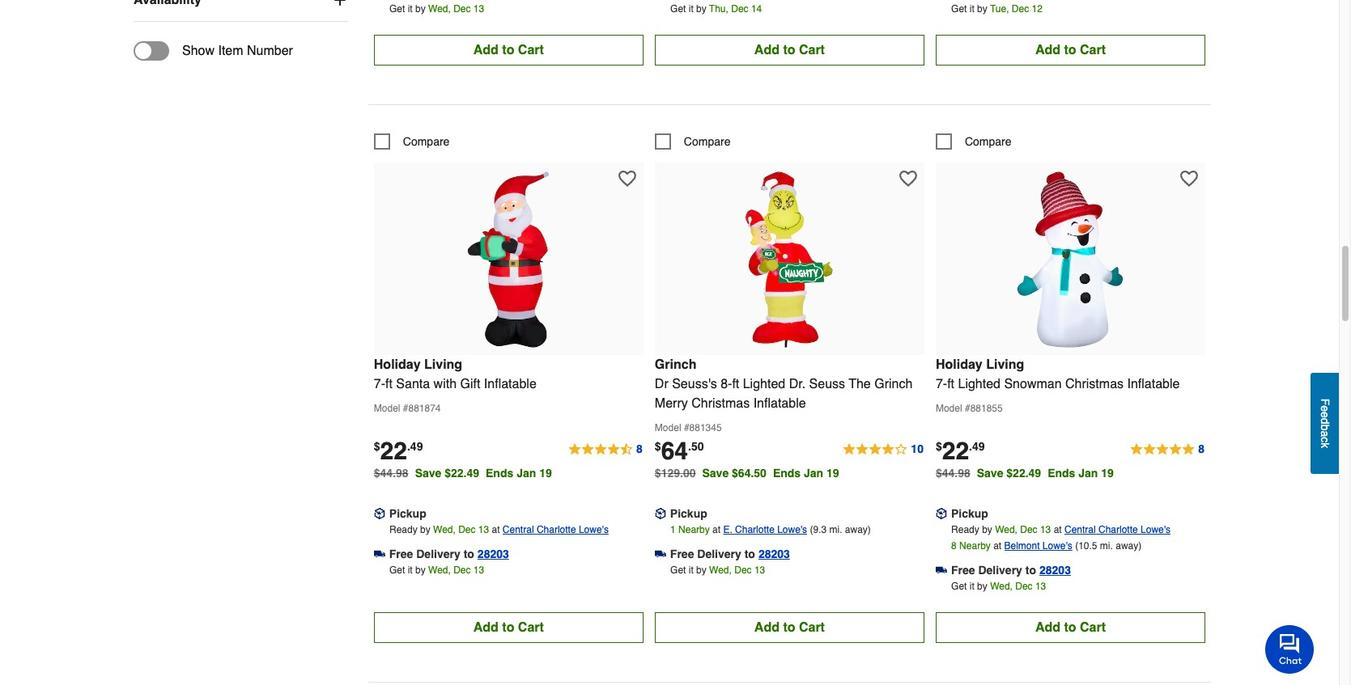 Task type: locate. For each thing, give the bounding box(es) containing it.
model for dr seuss's 8-ft lighted dr. seuss the grinch merry christmas inflatable
[[655, 422, 681, 434]]

show
[[182, 44, 215, 58]]

3 19 from the left
[[1101, 467, 1114, 480]]

0 horizontal spatial nearby
[[679, 524, 710, 536]]

model
[[374, 403, 400, 414], [936, 403, 962, 414], [655, 422, 681, 434]]

ends for ends jan 19 element corresponding to 4 stars 'image'
[[773, 467, 801, 480]]

0 horizontal spatial grinch
[[655, 358, 697, 372]]

get it by thu, dec 14 add to cart
[[670, 3, 825, 57]]

28203 down '1 nearby at e. charlotte lowe's (9.3 mi. away)'
[[759, 548, 790, 561]]

1 horizontal spatial ends jan 19 element
[[773, 467, 846, 480]]

0 horizontal spatial $44.98 save $22.49 ends jan 19
[[374, 467, 552, 480]]

model # 881855
[[936, 403, 1003, 414]]

ft up model # 881855 on the right of page
[[947, 377, 955, 392]]

holiday living 7-ft santa with gift inflatable image
[[420, 171, 598, 349]]

2 $44.98 from the left
[[936, 467, 971, 480]]

1 horizontal spatial ready
[[951, 524, 980, 536]]

compare for 5014124787 element
[[403, 135, 450, 148]]

living
[[424, 358, 462, 372], [986, 358, 1024, 372]]

by inside get it by tue, dec 12 add to cart
[[977, 3, 988, 14]]

heart outline image
[[618, 170, 636, 188], [899, 170, 917, 188]]

2 central from the left
[[1065, 524, 1096, 536]]

19 for ends jan 19 element corresponding to 4 stars 'image'
[[827, 467, 839, 480]]

28203
[[478, 548, 509, 561], [759, 548, 790, 561], [1040, 564, 1071, 577]]

inflatable for 7-ft lighted snowman christmas inflatable
[[1127, 377, 1180, 392]]

2 horizontal spatial ft
[[947, 377, 955, 392]]

charlotte
[[537, 524, 576, 536], [735, 524, 775, 536], [1099, 524, 1138, 536]]

1 $ 22 .49 from the left
[[374, 437, 423, 465]]

delivery down belmont
[[978, 564, 1022, 577]]

3 ft from the left
[[947, 377, 955, 392]]

free delivery to 28203
[[389, 548, 509, 561], [670, 548, 790, 561], [951, 564, 1071, 577]]

1 horizontal spatial lighted
[[958, 377, 1001, 392]]

charlotte inside ready by wed, dec 13 at central charlotte lowe's 8 nearby at belmont lowe's (10.5 mi. away)
[[1099, 524, 1138, 536]]

1 charlotte from the left
[[537, 524, 576, 536]]

1 lighted from the left
[[743, 377, 786, 392]]

lowe's
[[579, 524, 609, 536], [777, 524, 807, 536], [1141, 524, 1171, 536], [1043, 541, 1073, 552]]

model down santa at the bottom of the page
[[374, 403, 400, 414]]

2 pickup image from the left
[[655, 508, 666, 520]]

8 button for savings save $22.49 element for 4.5 stars image
[[568, 440, 644, 460]]

1 .49 from the left
[[407, 440, 423, 453]]

actual price $22.49 element
[[374, 437, 423, 465], [936, 437, 985, 465]]

pickup
[[389, 507, 426, 520], [670, 507, 707, 520], [951, 507, 988, 520]]

show item number element
[[134, 41, 293, 61]]

compare
[[403, 135, 450, 148], [684, 135, 731, 148], [965, 135, 1012, 148]]

7- inside holiday living 7-ft lighted snowman christmas inflatable
[[936, 377, 947, 392]]

d
[[1319, 419, 1332, 425]]

0 horizontal spatial christmas
[[692, 396, 750, 411]]

truck filled image for 1 nearby
[[655, 549, 666, 560]]

2 $44.98 save $22.49 ends jan 19 from the left
[[936, 467, 1114, 480]]

$44.98
[[374, 467, 409, 480], [936, 467, 971, 480]]

1 living from the left
[[424, 358, 462, 372]]

number
[[247, 44, 293, 58]]

7- left santa at the bottom of the page
[[374, 377, 385, 392]]

0 horizontal spatial ends jan 19 element
[[486, 467, 558, 480]]

away) inside ready by wed, dec 13 at central charlotte lowe's 8 nearby at belmont lowe's (10.5 mi. away)
[[1116, 541, 1142, 552]]

#
[[403, 403, 408, 414], [965, 403, 970, 414], [684, 422, 689, 434]]

$44.98 save $22.49 ends jan 19 up ready by wed, dec 13 at central charlotte lowe's
[[374, 467, 552, 480]]

e. charlotte lowe's button
[[723, 522, 807, 538]]

0 horizontal spatial ends
[[486, 467, 514, 480]]

ready for ready by wed, dec 13 at central charlotte lowe's 8 nearby at belmont lowe's (10.5 mi. away)
[[951, 524, 980, 536]]

1 horizontal spatial $44.98 save $22.49 ends jan 19
[[936, 467, 1114, 480]]

dr.
[[789, 377, 806, 392]]

13
[[473, 3, 484, 14], [478, 524, 489, 536], [1040, 524, 1051, 536], [473, 565, 484, 576], [754, 565, 765, 576], [1035, 581, 1046, 592]]

# for holiday living 7-ft lighted snowman christmas inflatable
[[965, 403, 970, 414]]

1 horizontal spatial 7-
[[936, 377, 947, 392]]

inflatable right gift
[[484, 377, 537, 392]]

ft right "seuss's"
[[732, 377, 739, 392]]

28203 for e. charlotte lowe's
[[759, 548, 790, 561]]

7-
[[374, 377, 385, 392], [936, 377, 947, 392]]

0 horizontal spatial holiday
[[374, 358, 421, 372]]

$44.98 for was price $44.98 element related to savings save $22.49 element corresponding to 5 stars image
[[936, 467, 971, 480]]

was price $44.98 element
[[374, 463, 415, 480], [936, 463, 977, 480]]

ready inside ready by wed, dec 13 at central charlotte lowe's 8 nearby at belmont lowe's (10.5 mi. away)
[[951, 524, 980, 536]]

.49
[[407, 440, 423, 453], [969, 440, 985, 453]]

0 horizontal spatial 8
[[636, 443, 643, 456]]

1 horizontal spatial $44.98
[[936, 467, 971, 480]]

0 horizontal spatial 22
[[380, 437, 407, 465]]

0 vertical spatial away)
[[845, 524, 871, 536]]

0 horizontal spatial inflatable
[[484, 377, 537, 392]]

7- inside holiday living 7-ft santa with gift inflatable
[[374, 377, 385, 392]]

2 ends from the left
[[773, 467, 801, 480]]

to inside get it by thu, dec 14 add to cart
[[783, 43, 795, 57]]

away)
[[845, 524, 871, 536], [1116, 541, 1142, 552]]

ends
[[486, 467, 514, 480], [773, 467, 801, 480], [1048, 467, 1076, 480]]

0 horizontal spatial mi.
[[829, 524, 842, 536]]

holiday inside holiday living 7-ft lighted snowman christmas inflatable
[[936, 358, 983, 372]]

central
[[503, 524, 534, 536], [1065, 524, 1096, 536]]

model left the 881855
[[936, 403, 962, 414]]

actual price $22.49 element right 10
[[936, 437, 985, 465]]

holiday up model # 881855 on the right of page
[[936, 358, 983, 372]]

19 up ready by wed, dec 13 at central charlotte lowe's 8 nearby at belmont lowe's (10.5 mi. away)
[[1101, 467, 1114, 480]]

ends up ready by wed, dec 13 at central charlotte lowe's 8 nearby at belmont lowe's (10.5 mi. away)
[[1048, 467, 1076, 480]]

1 actual price $22.49 element from the left
[[374, 437, 423, 465]]

get
[[389, 3, 405, 14], [670, 3, 686, 14], [951, 3, 967, 14], [389, 565, 405, 576], [670, 565, 686, 576], [951, 581, 967, 592]]

$44.98 save $22.49 ends jan 19 up belmont
[[936, 467, 1114, 480]]

1 heart outline image from the left
[[618, 170, 636, 188]]

0 vertical spatial mi.
[[829, 524, 842, 536]]

1 22 from the left
[[380, 437, 407, 465]]

nearby left belmont
[[960, 541, 991, 552]]

4.5 stars image
[[568, 440, 644, 460]]

0 horizontal spatial $ 22 .49
[[374, 437, 423, 465]]

3 $ from the left
[[936, 440, 942, 453]]

2 pickup from the left
[[670, 507, 707, 520]]

5014124691 element
[[655, 133, 731, 149]]

0 horizontal spatial model
[[374, 403, 400, 414]]

living up with
[[424, 358, 462, 372]]

7- up model # 881855 on the right of page
[[936, 377, 947, 392]]

c
[[1319, 438, 1332, 443]]

0 horizontal spatial actual price $22.49 element
[[374, 437, 423, 465]]

64
[[661, 437, 688, 465]]

28203 button down '1 nearby at e. charlotte lowe's (9.3 mi. away)'
[[759, 546, 790, 562]]

2 horizontal spatial ends
[[1048, 467, 1076, 480]]

1 horizontal spatial truck filled image
[[655, 549, 666, 560]]

ends jan 19 element up ready by wed, dec 13 at central charlotte lowe's
[[486, 467, 558, 480]]

f e e d b a c k button
[[1311, 373, 1339, 475]]

2 ready from the left
[[951, 524, 980, 536]]

lighted up the 881855
[[958, 377, 1001, 392]]

2 holiday from the left
[[936, 358, 983, 372]]

2 horizontal spatial jan
[[1079, 467, 1098, 480]]

1 ft from the left
[[385, 377, 393, 392]]

christmas down 8-
[[692, 396, 750, 411]]

compare for 5014124691 element
[[684, 135, 731, 148]]

1 $44.98 save $22.49 ends jan 19 from the left
[[374, 467, 552, 480]]

away) right (10.5
[[1116, 541, 1142, 552]]

inflatable inside holiday living 7-ft lighted snowman christmas inflatable
[[1127, 377, 1180, 392]]

2 horizontal spatial $
[[936, 440, 942, 453]]

cart inside get it by tue, dec 12 add to cart
[[1080, 43, 1106, 57]]

add to cart button
[[374, 34, 644, 65], [655, 34, 925, 65], [936, 34, 1206, 65], [374, 613, 644, 643], [655, 613, 925, 643], [936, 613, 1206, 643]]

8 for 5 stars image
[[1198, 443, 1205, 456]]

mi. right (9.3
[[829, 524, 842, 536]]

lighted
[[743, 377, 786, 392], [958, 377, 1001, 392]]

wed,
[[428, 3, 451, 14], [433, 524, 456, 536], [995, 524, 1018, 536], [428, 565, 451, 576], [709, 565, 732, 576], [990, 581, 1013, 592]]

the
[[849, 377, 871, 392]]

ft inside holiday living 7-ft santa with gift inflatable
[[385, 377, 393, 392]]

$22.49 for ends jan 19 element associated with 5 stars image
[[1007, 467, 1041, 480]]

1 horizontal spatial .49
[[969, 440, 985, 453]]

3 compare from the left
[[965, 135, 1012, 148]]

1 horizontal spatial free delivery to 28203
[[670, 548, 790, 561]]

delivery down ready by wed, dec 13 at central charlotte lowe's
[[416, 548, 460, 561]]

1 holiday from the left
[[374, 358, 421, 372]]

$44.98 for was price $44.98 element associated with savings save $22.49 element for 4.5 stars image
[[374, 467, 409, 480]]

was price $44.98 element up pickup icon at right
[[936, 463, 977, 480]]

28203 button down ready by wed, dec 13 at central charlotte lowe's
[[478, 546, 509, 562]]

ends right $64.50
[[773, 467, 801, 480]]

1 horizontal spatial save
[[702, 467, 729, 480]]

3 jan from the left
[[1079, 467, 1098, 480]]

it
[[408, 3, 413, 14], [689, 3, 694, 14], [970, 3, 975, 14], [408, 565, 413, 576], [689, 565, 694, 576], [970, 581, 975, 592]]

1 horizontal spatial jan
[[804, 467, 824, 480]]

by inside ready by wed, dec 13 at central charlotte lowe's 8 nearby at belmont lowe's (10.5 mi. away)
[[982, 524, 992, 536]]

0 horizontal spatial $22.49
[[445, 467, 479, 480]]

28203 button for e. charlotte lowe's
[[759, 546, 790, 562]]

1 vertical spatial nearby
[[960, 541, 991, 552]]

2 save from the left
[[702, 467, 729, 480]]

0 horizontal spatial 19
[[539, 467, 552, 480]]

away) right (9.3
[[845, 524, 871, 536]]

e up d
[[1319, 406, 1332, 412]]

inflatable for 7-ft santa with gift inflatable
[[484, 377, 537, 392]]

$44.98 save $22.49 ends jan 19 for ends jan 19 element corresponding to 4.5 stars image
[[374, 467, 552, 480]]

living inside holiday living 7-ft santa with gift inflatable
[[424, 358, 462, 372]]

k
[[1319, 443, 1332, 449]]

christmas right snowman
[[1066, 377, 1124, 392]]

jan up ready by wed, dec 13 at central charlotte lowe's
[[517, 467, 536, 480]]

save down the 881855
[[977, 467, 1004, 480]]

0 horizontal spatial delivery
[[416, 548, 460, 561]]

1 horizontal spatial central charlotte lowe's button
[[1065, 522, 1171, 538]]

inflatable
[[484, 377, 537, 392], [1127, 377, 1180, 392], [753, 396, 806, 411]]

2 22 from the left
[[942, 437, 969, 465]]

get inside get it by tue, dec 12 add to cart
[[951, 3, 967, 14]]

delivery
[[416, 548, 460, 561], [697, 548, 741, 561], [978, 564, 1022, 577]]

28203 down ready by wed, dec 13 at central charlotte lowe's
[[478, 548, 509, 561]]

1 $44.98 from the left
[[374, 467, 409, 480]]

1 ready from the left
[[389, 524, 418, 536]]

pickup image for 1 nearby
[[655, 508, 666, 520]]

dec
[[454, 3, 471, 14], [731, 3, 749, 14], [1012, 3, 1029, 14], [458, 524, 476, 536], [1020, 524, 1038, 536], [454, 565, 471, 576], [735, 565, 752, 576], [1016, 581, 1033, 592]]

2 $ from the left
[[655, 440, 661, 453]]

0 horizontal spatial lighted
[[743, 377, 786, 392]]

ft for holiday living 7-ft santa with gift inflatable
[[385, 377, 393, 392]]

1 horizontal spatial delivery
[[697, 548, 741, 561]]

1 truck filled image from the left
[[374, 549, 385, 560]]

jan up (9.3
[[804, 467, 824, 480]]

model up 64
[[655, 422, 681, 434]]

2 compare from the left
[[684, 135, 731, 148]]

compare inside 5014124787 element
[[403, 135, 450, 148]]

2 jan from the left
[[804, 467, 824, 480]]

0 horizontal spatial 28203
[[478, 548, 509, 561]]

ends jan 19 element up ready by wed, dec 13 at central charlotte lowe's 8 nearby at belmont lowe's (10.5 mi. away)
[[1048, 467, 1120, 480]]

0 horizontal spatial 28203 button
[[478, 546, 509, 562]]

2 horizontal spatial free delivery to 28203
[[951, 564, 1071, 577]]

8 button for savings save $22.49 element corresponding to 5 stars image
[[1130, 440, 1206, 460]]

$22.49 up belmont
[[1007, 467, 1041, 480]]

22
[[380, 437, 407, 465], [942, 437, 969, 465]]

0 horizontal spatial charlotte
[[537, 524, 576, 536]]

1 horizontal spatial 28203
[[759, 548, 790, 561]]

2 horizontal spatial compare
[[965, 135, 1012, 148]]

living up snowman
[[986, 358, 1024, 372]]

savings save $22.49 element up ready by wed, dec 13 at central charlotte lowe's 8 nearby at belmont lowe's (10.5 mi. away)
[[977, 467, 1120, 480]]

$ right 10
[[936, 440, 942, 453]]

2 savings save $22.49 element from the left
[[977, 467, 1120, 480]]

1 horizontal spatial actual price $22.49 element
[[936, 437, 985, 465]]

holiday
[[374, 358, 421, 372], [936, 358, 983, 372]]

free delivery to 28203 for ready by
[[389, 548, 509, 561]]

at
[[492, 524, 500, 536], [713, 524, 721, 536], [1054, 524, 1062, 536], [994, 541, 1002, 552]]

1 pickup image from the left
[[374, 508, 385, 520]]

actual price $22.49 element down model # 881874
[[374, 437, 423, 465]]

3 charlotte from the left
[[1099, 524, 1138, 536]]

was price $44.98 element down model # 881874
[[374, 463, 415, 480]]

free for ready by
[[389, 548, 413, 561]]

1 vertical spatial grinch
[[875, 377, 913, 392]]

pickup image
[[374, 508, 385, 520], [655, 508, 666, 520]]

1 horizontal spatial inflatable
[[753, 396, 806, 411]]

ft inside holiday living 7-ft lighted snowman christmas inflatable
[[947, 377, 955, 392]]

0 horizontal spatial ready
[[389, 524, 418, 536]]

to
[[502, 43, 514, 57], [783, 43, 795, 57], [1064, 43, 1076, 57], [464, 548, 474, 561], [745, 548, 755, 561], [1026, 564, 1036, 577], [502, 621, 514, 635], [783, 621, 795, 635], [1064, 621, 1076, 635]]

grinch up 'dr'
[[655, 358, 697, 372]]

nearby right 1
[[679, 524, 710, 536]]

nearby
[[679, 524, 710, 536], [960, 541, 991, 552]]

$ 22 .49 down model # 881874
[[374, 437, 423, 465]]

2 living from the left
[[986, 358, 1024, 372]]

grinch
[[655, 358, 697, 372], [875, 377, 913, 392]]

1 savings save $22.49 element from the left
[[415, 467, 558, 480]]

ready
[[389, 524, 418, 536], [951, 524, 980, 536]]

8 inside 4.5 stars image
[[636, 443, 643, 456]]

$44.98 save $22.49 ends jan 19
[[374, 467, 552, 480], [936, 467, 1114, 480]]

dr
[[655, 377, 669, 392]]

2 truck filled image from the left
[[655, 549, 666, 560]]

$ down model # 881874
[[374, 440, 380, 453]]

e up b
[[1319, 412, 1332, 419]]

0 horizontal spatial pickup image
[[374, 508, 385, 520]]

2 horizontal spatial delivery
[[978, 564, 1022, 577]]

$44.98 down model # 881874
[[374, 467, 409, 480]]

1 ends from the left
[[486, 467, 514, 480]]

2 ft from the left
[[732, 377, 739, 392]]

1 horizontal spatial 19
[[827, 467, 839, 480]]

christmas
[[1066, 377, 1124, 392], [692, 396, 750, 411]]

2 $22.49 from the left
[[1007, 467, 1041, 480]]

1 vertical spatial away)
[[1116, 541, 1142, 552]]

28203 down belmont lowe's button
[[1040, 564, 1071, 577]]

$ for "savings save $64.50" element
[[655, 440, 661, 453]]

plus image
[[332, 0, 348, 8]]

free delivery to 28203 for 1 nearby
[[670, 548, 790, 561]]

model # 881874
[[374, 403, 441, 414]]

grinch dr seuss's 8-ft lighted dr. seuss the grinch merry christmas inflatable image
[[701, 171, 879, 349]]

19 up ready by wed, dec 13 at central charlotte lowe's
[[539, 467, 552, 480]]

1 horizontal spatial living
[[986, 358, 1024, 372]]

0 horizontal spatial pickup
[[389, 507, 426, 520]]

1 horizontal spatial ends
[[773, 467, 801, 480]]

(10.5
[[1075, 541, 1098, 552]]

1 vertical spatial mi.
[[1100, 541, 1113, 552]]

1 horizontal spatial model
[[655, 422, 681, 434]]

1 horizontal spatial pickup
[[670, 507, 707, 520]]

12
[[1032, 3, 1043, 14]]

2 horizontal spatial 19
[[1101, 467, 1114, 480]]

central charlotte lowe's button
[[503, 522, 609, 538], [1065, 522, 1171, 538]]

0 horizontal spatial jan
[[517, 467, 536, 480]]

add
[[473, 43, 499, 57], [754, 43, 780, 57], [1035, 43, 1061, 57], [473, 621, 499, 635], [754, 621, 780, 635], [1035, 621, 1061, 635]]

19
[[539, 467, 552, 480], [827, 467, 839, 480], [1101, 467, 1114, 480]]

0 horizontal spatial $44.98
[[374, 467, 409, 480]]

merry
[[655, 396, 688, 411]]

1 horizontal spatial #
[[684, 422, 689, 434]]

0 horizontal spatial was price $44.98 element
[[374, 463, 415, 480]]

22 right 10
[[942, 437, 969, 465]]

ends jan 19 element for 4 stars 'image'
[[773, 467, 846, 480]]

2 was price $44.98 element from the left
[[936, 463, 977, 480]]

seuss
[[809, 377, 845, 392]]

ends up ready by wed, dec 13 at central charlotte lowe's
[[486, 467, 514, 480]]

8 inside 5 stars image
[[1198, 443, 1205, 456]]

get it by wed, dec 13
[[389, 3, 484, 14], [389, 565, 484, 576], [670, 565, 765, 576], [951, 581, 1046, 592]]

3 save from the left
[[977, 467, 1004, 480]]

$22.49 up ready by wed, dec 13 at central charlotte lowe's
[[445, 467, 479, 480]]

3 ends from the left
[[1048, 467, 1076, 480]]

1 horizontal spatial $
[[655, 440, 661, 453]]

compare inside 5014124693 element
[[965, 135, 1012, 148]]

1 pickup from the left
[[389, 507, 426, 520]]

$ for savings save $22.49 element corresponding to 5 stars image
[[936, 440, 942, 453]]

save for savings save $22.49 element for 4.5 stars image
[[415, 467, 442, 480]]

2 horizontal spatial save
[[977, 467, 1004, 480]]

2 lighted from the left
[[958, 377, 1001, 392]]

0 horizontal spatial central charlotte lowe's button
[[503, 522, 609, 538]]

grinch right the
[[875, 377, 913, 392]]

0 horizontal spatial $
[[374, 440, 380, 453]]

1 save from the left
[[415, 467, 442, 480]]

1 8 button from the left
[[568, 440, 644, 460]]

ends jan 19 element up (9.3
[[773, 467, 846, 480]]

2 actual price $22.49 element from the left
[[936, 437, 985, 465]]

1 horizontal spatial 28203 button
[[759, 546, 790, 562]]

ends jan 19 element
[[486, 467, 558, 480], [773, 467, 846, 480], [1048, 467, 1120, 480]]

mi. right (10.5
[[1100, 541, 1113, 552]]

0 horizontal spatial free delivery to 28203
[[389, 548, 509, 561]]

by
[[415, 3, 426, 14], [696, 3, 707, 14], [977, 3, 988, 14], [420, 524, 430, 536], [982, 524, 992, 536], [415, 565, 426, 576], [696, 565, 707, 576], [977, 581, 988, 592]]

1 horizontal spatial savings save $22.49 element
[[977, 467, 1120, 480]]

was price $129.00 element
[[655, 463, 702, 480]]

save down .50
[[702, 467, 729, 480]]

0 horizontal spatial 7-
[[374, 377, 385, 392]]

ft
[[385, 377, 393, 392], [732, 377, 739, 392], [947, 377, 955, 392]]

pickup image
[[936, 508, 947, 520]]

1 horizontal spatial central
[[1065, 524, 1096, 536]]

1 central from the left
[[503, 524, 534, 536]]

chat invite button image
[[1265, 625, 1315, 674]]

.49 down model # 881874
[[407, 440, 423, 453]]

$ 22 .49
[[374, 437, 423, 465], [936, 437, 985, 465]]

holiday inside holiday living 7-ft santa with gift inflatable
[[374, 358, 421, 372]]

$ up $129.00
[[655, 440, 661, 453]]

$ inside $ 64 .50
[[655, 440, 661, 453]]

inflatable up 5 stars image
[[1127, 377, 1180, 392]]

savings save $22.49 element for 5 stars image
[[977, 467, 1120, 480]]

0 horizontal spatial savings save $22.49 element
[[415, 467, 558, 480]]

inflatable inside holiday living 7-ft santa with gift inflatable
[[484, 377, 537, 392]]

0 horizontal spatial 8 button
[[568, 440, 644, 460]]

living inside holiday living 7-ft lighted snowman christmas inflatable
[[986, 358, 1024, 372]]

free delivery to 28203 down ready by wed, dec 13 at central charlotte lowe's
[[389, 548, 509, 561]]

0 horizontal spatial truck filled image
[[374, 549, 385, 560]]

compare inside 5014124691 element
[[684, 135, 731, 148]]

ends jan 19 element for 5 stars image
[[1048, 467, 1120, 480]]

0 vertical spatial christmas
[[1066, 377, 1124, 392]]

1 horizontal spatial $22.49
[[1007, 467, 1041, 480]]

2 8 button from the left
[[1130, 440, 1206, 460]]

1 horizontal spatial compare
[[684, 135, 731, 148]]

2 19 from the left
[[827, 467, 839, 480]]

2 7- from the left
[[936, 377, 947, 392]]

save down 881874
[[415, 467, 442, 480]]

22 for savings save $22.49 element corresponding to 5 stars image
[[942, 437, 969, 465]]

2 horizontal spatial ends jan 19 element
[[1048, 467, 1120, 480]]

ends for ends jan 19 element corresponding to 4.5 stars image
[[486, 467, 514, 480]]

2 horizontal spatial pickup
[[951, 507, 988, 520]]

holiday for lighted
[[936, 358, 983, 372]]

2 horizontal spatial model
[[936, 403, 962, 414]]

22 down model # 881874
[[380, 437, 407, 465]]

jan up ready by wed, dec 13 at central charlotte lowe's 8 nearby at belmont lowe's (10.5 mi. away)
[[1079, 467, 1098, 480]]

save
[[415, 467, 442, 480], [702, 467, 729, 480], [977, 467, 1004, 480]]

$44.98 save $22.49 ends jan 19 for ends jan 19 element associated with 5 stars image
[[936, 467, 1114, 480]]

19 up (9.3
[[827, 467, 839, 480]]

1 horizontal spatial christmas
[[1066, 377, 1124, 392]]

wed, inside ready by wed, dec 13 at central charlotte lowe's 8 nearby at belmont lowe's (10.5 mi. away)
[[995, 524, 1018, 536]]

3 ends jan 19 element from the left
[[1048, 467, 1120, 480]]

belmont lowe's button
[[1004, 538, 1073, 554]]

1 horizontal spatial 22
[[942, 437, 969, 465]]

savings save $22.49 element
[[415, 467, 558, 480], [977, 467, 1120, 480]]

cart
[[518, 43, 544, 57], [799, 43, 825, 57], [1080, 43, 1106, 57], [518, 621, 544, 635], [799, 621, 825, 635], [1080, 621, 1106, 635]]

1 horizontal spatial heart outline image
[[899, 170, 917, 188]]

1 was price $44.98 element from the left
[[374, 463, 415, 480]]

save for "savings save $64.50" element
[[702, 467, 729, 480]]

881345
[[689, 422, 722, 434]]

.49 down model # 881855 on the right of page
[[969, 440, 985, 453]]

savings save $22.49 element up ready by wed, dec 13 at central charlotte lowe's
[[415, 467, 558, 480]]

1 horizontal spatial nearby
[[960, 541, 991, 552]]

item
[[218, 44, 243, 58]]

christmas inside holiday living 7-ft lighted snowman christmas inflatable
[[1066, 377, 1124, 392]]

compare for 5014124693 element
[[965, 135, 1012, 148]]

delivery for 1 nearby
[[697, 548, 741, 561]]

2 .49 from the left
[[969, 440, 985, 453]]

# for grinch dr seuss's 8-ft lighted dr. seuss the grinch merry christmas inflatable
[[684, 422, 689, 434]]

1 horizontal spatial ft
[[732, 377, 739, 392]]

lighted left dr.
[[743, 377, 786, 392]]

1 19 from the left
[[539, 467, 552, 480]]

3 pickup from the left
[[951, 507, 988, 520]]

$ 22 .49 right 10
[[936, 437, 985, 465]]

add to cart
[[473, 43, 544, 57], [473, 621, 544, 635], [754, 621, 825, 635], [1035, 621, 1106, 635]]

7- for holiday living 7-ft lighted snowman christmas inflatable
[[936, 377, 947, 392]]

1 $22.49 from the left
[[445, 467, 479, 480]]

$
[[374, 440, 380, 453], [655, 440, 661, 453], [936, 440, 942, 453]]

28203 button
[[478, 546, 509, 562], [759, 546, 790, 562], [1040, 562, 1071, 579]]

0 horizontal spatial ft
[[385, 377, 393, 392]]

free delivery to 28203 down e.
[[670, 548, 790, 561]]

1 horizontal spatial free
[[670, 548, 694, 561]]

delivery down e.
[[697, 548, 741, 561]]

1 horizontal spatial mi.
[[1100, 541, 1113, 552]]

ft left santa at the bottom of the page
[[385, 377, 393, 392]]

model # 881345
[[655, 422, 722, 434]]

0 horizontal spatial away)
[[845, 524, 871, 536]]

actual price $22.49 element for was price $44.98 element related to savings save $22.49 element corresponding to 5 stars image
[[936, 437, 985, 465]]

lighted inside holiday living 7-ft lighted snowman christmas inflatable
[[958, 377, 1001, 392]]

8
[[636, 443, 643, 456], [1198, 443, 1205, 456], [951, 541, 957, 552]]

2 ends jan 19 element from the left
[[773, 467, 846, 480]]

2 $ 22 .49 from the left
[[936, 437, 985, 465]]

1 e from the top
[[1319, 406, 1332, 412]]

e
[[1319, 406, 1332, 412], [1319, 412, 1332, 419]]

28203 button down belmont lowe's button
[[1040, 562, 1071, 579]]

free delivery to 28203 down belmont
[[951, 564, 1071, 577]]

1 compare from the left
[[403, 135, 450, 148]]

central inside ready by wed, dec 13 at central charlotte lowe's 8 nearby at belmont lowe's (10.5 mi. away)
[[1065, 524, 1096, 536]]

1 $ from the left
[[374, 440, 380, 453]]

pickup image for ready by
[[374, 508, 385, 520]]

1 horizontal spatial $ 22 .49
[[936, 437, 985, 465]]

0 horizontal spatial save
[[415, 467, 442, 480]]

1 central charlotte lowe's button from the left
[[503, 522, 609, 538]]

inflatable down dr.
[[753, 396, 806, 411]]

$44.98 up pickup icon at right
[[936, 467, 971, 480]]

0 horizontal spatial .49
[[407, 440, 423, 453]]

$ for savings save $22.49 element for 4.5 stars image
[[374, 440, 380, 453]]

1 vertical spatial christmas
[[692, 396, 750, 411]]

ends jan 19 element for 4.5 stars image
[[486, 467, 558, 480]]

1 jan from the left
[[517, 467, 536, 480]]

1 7- from the left
[[374, 377, 385, 392]]

free for 1 nearby
[[670, 548, 694, 561]]

0 horizontal spatial compare
[[403, 135, 450, 148]]

holiday up santa at the bottom of the page
[[374, 358, 421, 372]]

1 ends jan 19 element from the left
[[486, 467, 558, 480]]

truck filled image
[[374, 549, 385, 560], [655, 549, 666, 560]]

8 button
[[568, 440, 644, 460], [1130, 440, 1206, 460]]



Task type: vqa. For each thing, say whether or not it's contained in the screenshot.
F
yes



Task type: describe. For each thing, give the bounding box(es) containing it.
14
[[751, 3, 762, 14]]

2 horizontal spatial 28203
[[1040, 564, 1071, 577]]

f e e d b a c k
[[1319, 399, 1332, 449]]

model for 7-ft lighted snowman christmas inflatable
[[936, 403, 962, 414]]

$129.00 save $64.50 ends jan 19
[[655, 467, 839, 480]]

ready for ready by wed, dec 13 at central charlotte lowe's
[[389, 524, 418, 536]]

8-
[[721, 377, 732, 392]]

it inside get it by tue, dec 12 add to cart
[[970, 3, 975, 14]]

was price $44.98 element for savings save $22.49 element for 4.5 stars image
[[374, 463, 415, 480]]

7- for holiday living 7-ft santa with gift inflatable
[[374, 377, 385, 392]]

central for ready by wed, dec 13 at central charlotte lowe's
[[503, 524, 534, 536]]

it inside get it by thu, dec 14 add to cart
[[689, 3, 694, 14]]

holiday for santa
[[374, 358, 421, 372]]

living for with
[[424, 358, 462, 372]]

# for holiday living 7-ft santa with gift inflatable
[[403, 403, 408, 414]]

8 inside ready by wed, dec 13 at central charlotte lowe's 8 nearby at belmont lowe's (10.5 mi. away)
[[951, 541, 957, 552]]

get it by tue, dec 12 add to cart
[[951, 3, 1106, 57]]

by inside get it by thu, dec 14 add to cart
[[696, 3, 707, 14]]

living for snowman
[[986, 358, 1024, 372]]

charlotte for ready by wed, dec 13 at central charlotte lowe's 8 nearby at belmont lowe's (10.5 mi. away)
[[1099, 524, 1138, 536]]

0 vertical spatial grinch
[[655, 358, 697, 372]]

$ 64 .50
[[655, 437, 704, 465]]

truck filled image for ready by
[[374, 549, 385, 560]]

0 vertical spatial nearby
[[679, 524, 710, 536]]

$22.49 for ends jan 19 element corresponding to 4.5 stars image
[[445, 467, 479, 480]]

5014124787 element
[[374, 133, 450, 149]]

savings save $64.50 element
[[702, 467, 846, 480]]

.49 for savings save $22.49 element for 4.5 stars image
[[407, 440, 423, 453]]

2 e from the top
[[1319, 412, 1332, 419]]

jan for ends jan 19 element corresponding to 4 stars 'image'
[[804, 467, 824, 480]]

2 central charlotte lowe's button from the left
[[1065, 522, 1171, 538]]

dec inside get it by thu, dec 14 add to cart
[[731, 3, 749, 14]]

mi. inside ready by wed, dec 13 at central charlotte lowe's 8 nearby at belmont lowe's (10.5 mi. away)
[[1100, 541, 1113, 552]]

savings save $22.49 element for 4.5 stars image
[[415, 467, 558, 480]]

2 horizontal spatial free
[[951, 564, 975, 577]]

28203 for central charlotte lowe's
[[478, 548, 509, 561]]

5014124693 element
[[936, 133, 1012, 149]]

actual price $22.49 element for was price $44.98 element associated with savings save $22.49 element for 4.5 stars image
[[374, 437, 423, 465]]

pickup for 1 nearby
[[670, 507, 707, 520]]

1 nearby at e. charlotte lowe's (9.3 mi. away)
[[670, 524, 871, 536]]

heart outline image
[[1180, 170, 1198, 188]]

881874
[[408, 403, 441, 414]]

jan for ends jan 19 element corresponding to 4.5 stars image
[[517, 467, 536, 480]]

tue,
[[990, 3, 1009, 14]]

holiday living 7-ft lighted snowman christmas inflatable image
[[982, 171, 1160, 349]]

10
[[911, 443, 924, 456]]

ready by wed, dec 13 at central charlotte lowe's
[[389, 524, 609, 536]]

holiday living 7-ft santa with gift inflatable
[[374, 358, 537, 392]]

4 stars image
[[842, 440, 925, 460]]

881855
[[970, 403, 1003, 414]]

central for ready by wed, dec 13 at central charlotte lowe's 8 nearby at belmont lowe's (10.5 mi. away)
[[1065, 524, 1096, 536]]

snowman
[[1004, 377, 1062, 392]]

pickup for ready by
[[389, 507, 426, 520]]

28203 button for central charlotte lowe's
[[478, 546, 509, 562]]

dec inside get it by tue, dec 12 add to cart
[[1012, 3, 1029, 14]]

b
[[1319, 425, 1332, 431]]

8 for 4.5 stars image
[[636, 443, 643, 456]]

with
[[434, 377, 457, 392]]

e.
[[723, 524, 733, 536]]

model for 7-ft santa with gift inflatable
[[374, 403, 400, 414]]

$ 22 .49 for was price $44.98 element related to savings save $22.49 element corresponding to 5 stars image
[[936, 437, 985, 465]]

$64.50
[[732, 467, 767, 480]]

2 horizontal spatial 28203 button
[[1040, 562, 1071, 579]]

jan for ends jan 19 element associated with 5 stars image
[[1079, 467, 1098, 480]]

dec inside ready by wed, dec 13 at central charlotte lowe's 8 nearby at belmont lowe's (10.5 mi. away)
[[1020, 524, 1038, 536]]

seuss's
[[672, 377, 717, 392]]

gift
[[460, 377, 480, 392]]

delivery for ready by
[[416, 548, 460, 561]]

thu,
[[709, 3, 729, 14]]

truck filled image
[[936, 565, 947, 576]]

f
[[1319, 399, 1332, 406]]

save for savings save $22.49 element corresponding to 5 stars image
[[977, 467, 1004, 480]]

charlotte for ready by wed, dec 13 at central charlotte lowe's
[[537, 524, 576, 536]]

grinch dr seuss's 8-ft lighted dr. seuss the grinch merry christmas inflatable
[[655, 358, 913, 411]]

22 for savings save $22.49 element for 4.5 stars image
[[380, 437, 407, 465]]

.50
[[688, 440, 704, 453]]

holiday living 7-ft lighted snowman christmas inflatable
[[936, 358, 1180, 392]]

13 inside ready by wed, dec 13 at central charlotte lowe's 8 nearby at belmont lowe's (10.5 mi. away)
[[1040, 524, 1051, 536]]

get inside get it by thu, dec 14 add to cart
[[670, 3, 686, 14]]

add inside get it by tue, dec 12 add to cart
[[1035, 43, 1061, 57]]

10 button
[[842, 440, 925, 460]]

inflatable inside grinch dr seuss's 8-ft lighted dr. seuss the grinch merry christmas inflatable
[[753, 396, 806, 411]]

ends for ends jan 19 element associated with 5 stars image
[[1048, 467, 1076, 480]]

christmas inside grinch dr seuss's 8-ft lighted dr. seuss the grinch merry christmas inflatable
[[692, 396, 750, 411]]

1 horizontal spatial grinch
[[875, 377, 913, 392]]

belmont
[[1004, 541, 1040, 552]]

a
[[1319, 431, 1332, 438]]

5 stars image
[[1130, 440, 1206, 460]]

add inside get it by thu, dec 14 add to cart
[[754, 43, 780, 57]]

show item number
[[182, 44, 293, 58]]

nearby inside ready by wed, dec 13 at central charlotte lowe's 8 nearby at belmont lowe's (10.5 mi. away)
[[960, 541, 991, 552]]

cart inside get it by thu, dec 14 add to cart
[[799, 43, 825, 57]]

lighted inside grinch dr seuss's 8-ft lighted dr. seuss the grinch merry christmas inflatable
[[743, 377, 786, 392]]

19 for ends jan 19 element corresponding to 4.5 stars image
[[539, 467, 552, 480]]

2 heart outline image from the left
[[899, 170, 917, 188]]

.49 for savings save $22.49 element corresponding to 5 stars image
[[969, 440, 985, 453]]

19 for ends jan 19 element associated with 5 stars image
[[1101, 467, 1114, 480]]

1
[[670, 524, 676, 536]]

$ 22 .49 for was price $44.98 element associated with savings save $22.49 element for 4.5 stars image
[[374, 437, 423, 465]]

santa
[[396, 377, 430, 392]]

ft for holiday living 7-ft lighted snowman christmas inflatable
[[947, 377, 955, 392]]

2 charlotte from the left
[[735, 524, 775, 536]]

actual price $64.50 element
[[655, 437, 704, 465]]

ft inside grinch dr seuss's 8-ft lighted dr. seuss the grinch merry christmas inflatable
[[732, 377, 739, 392]]

(9.3
[[810, 524, 827, 536]]

to inside get it by tue, dec 12 add to cart
[[1064, 43, 1076, 57]]

ready by wed, dec 13 at central charlotte lowe's 8 nearby at belmont lowe's (10.5 mi. away)
[[951, 524, 1171, 552]]

was price $44.98 element for savings save $22.49 element corresponding to 5 stars image
[[936, 463, 977, 480]]

$129.00
[[655, 467, 696, 480]]



